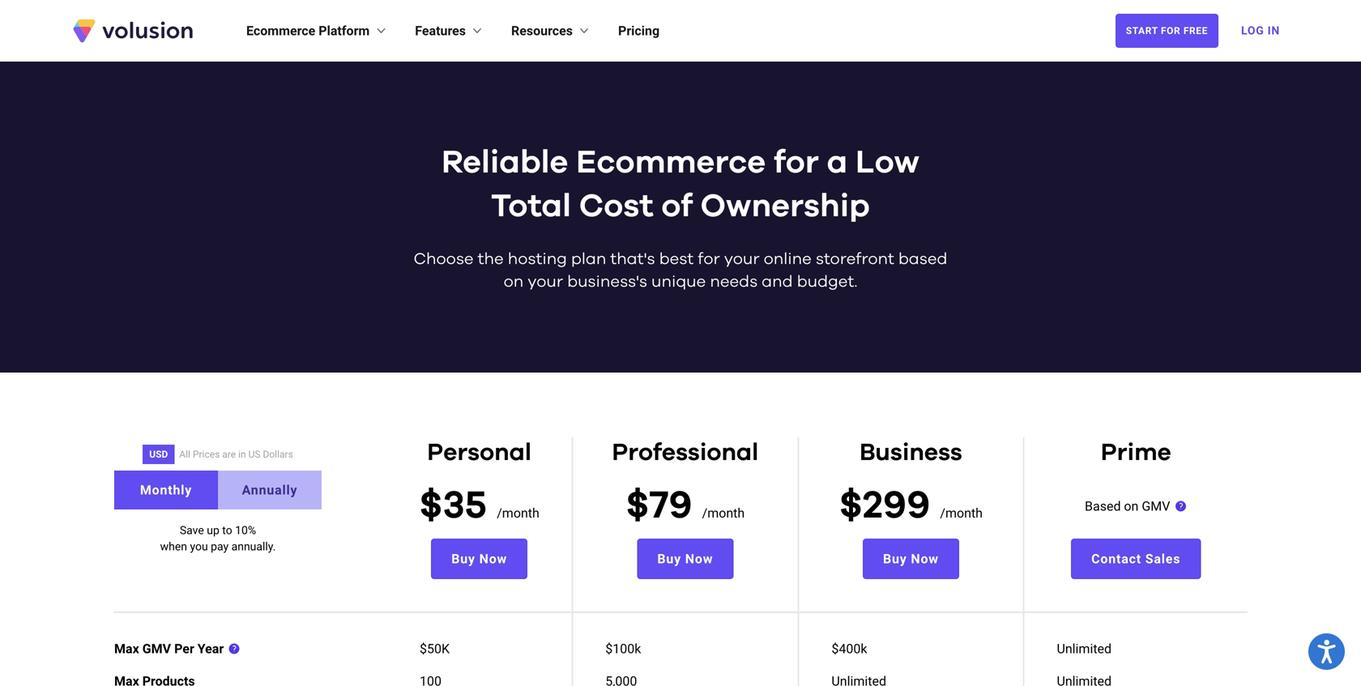 Task type: locate. For each thing, give the bounding box(es) containing it.
now for 79
[[686, 552, 714, 567]]

2 buy from the left
[[658, 552, 682, 567]]

ecommerce platform button
[[246, 21, 389, 41]]

0 horizontal spatial /month
[[497, 506, 540, 521]]

$ for 299
[[840, 487, 863, 526]]

buy down 299
[[883, 552, 907, 567]]

1 buy now link from the left
[[431, 539, 528, 580]]

buy now down 79
[[658, 552, 714, 567]]

1 vertical spatial for
[[698, 251, 720, 267]]

1 horizontal spatial buy now link
[[637, 539, 734, 580]]

your down hosting in the left top of the page
[[528, 274, 563, 290]]

business
[[860, 441, 963, 465]]

0 horizontal spatial now
[[480, 552, 507, 567]]

0 vertical spatial for
[[774, 147, 819, 179]]

monthly
[[140, 483, 192, 498]]

pricing
[[618, 23, 660, 39]]

/month right 299
[[941, 506, 983, 521]]

ecommerce up of
[[576, 147, 766, 179]]

for right best
[[698, 251, 720, 267]]

3 buy now link from the left
[[863, 539, 960, 580]]

buy now
[[452, 552, 507, 567], [658, 552, 714, 567], [883, 552, 939, 567]]

299
[[863, 487, 931, 526]]

2 horizontal spatial /month
[[941, 506, 983, 521]]

$ 35
[[419, 487, 487, 526]]

1 $ from the left
[[419, 487, 443, 526]]

max gmv per year
[[114, 642, 224, 657]]

for left a
[[774, 147, 819, 179]]

1 buy now from the left
[[452, 552, 507, 567]]

pay
[[211, 540, 229, 554]]

your
[[724, 251, 760, 267], [528, 274, 563, 290]]

$ 299
[[840, 487, 931, 526]]

3 $ from the left
[[840, 487, 863, 526]]

for
[[774, 147, 819, 179], [698, 251, 720, 267]]

2 horizontal spatial $
[[840, 487, 863, 526]]

total
[[491, 190, 571, 223]]

pricing link
[[618, 21, 660, 41]]

0 vertical spatial your
[[724, 251, 760, 267]]

$ down professional
[[626, 487, 650, 526]]

cost
[[579, 190, 654, 223]]

start for free
[[1126, 25, 1209, 36]]

0 horizontal spatial ecommerce
[[246, 23, 316, 39]]

ecommerce left the platform
[[246, 23, 316, 39]]

buy now link down '35'
[[431, 539, 528, 580]]

/month right '35'
[[497, 506, 540, 521]]

buy down 79
[[658, 552, 682, 567]]

on
[[504, 274, 524, 290], [1125, 499, 1139, 514]]

monthly button
[[114, 471, 218, 510]]

needs
[[710, 274, 758, 290]]

2 horizontal spatial now
[[911, 552, 939, 567]]

ecommerce
[[246, 23, 316, 39], [576, 147, 766, 179]]

1 vertical spatial your
[[528, 274, 563, 290]]

prices
[[193, 449, 220, 460]]

1 horizontal spatial for
[[774, 147, 819, 179]]

ecommerce platform
[[246, 23, 370, 39]]

for inside the choose the hosting plan that's best for your online storefront based on your business's unique needs and budget.
[[698, 251, 720, 267]]

3 now from the left
[[911, 552, 939, 567]]

your up needs
[[724, 251, 760, 267]]

1 horizontal spatial /month
[[702, 506, 745, 521]]

now down 79
[[686, 552, 714, 567]]

now down '35'
[[480, 552, 507, 567]]

reliable ecommerce for a low total cost of ownership
[[442, 147, 920, 223]]

/month for 79
[[702, 506, 745, 521]]

buy now link for 299
[[863, 539, 960, 580]]

1 now from the left
[[480, 552, 507, 567]]

annually.
[[231, 540, 276, 554]]

$50k
[[420, 642, 450, 657]]

you
[[190, 540, 208, 554]]

buy now link
[[431, 539, 528, 580], [637, 539, 734, 580], [863, 539, 960, 580]]

professional
[[612, 441, 759, 465]]

unlimited
[[1057, 642, 1112, 657]]

0 vertical spatial gmv
[[1142, 499, 1171, 514]]

on right based
[[1125, 499, 1139, 514]]

1 horizontal spatial your
[[724, 251, 760, 267]]

/month
[[497, 506, 540, 521], [702, 506, 745, 521], [941, 506, 983, 521]]

buy now down 299
[[883, 552, 939, 567]]

1 vertical spatial gmv
[[142, 642, 171, 657]]

0 vertical spatial on
[[504, 274, 524, 290]]

buy now down '35'
[[452, 552, 507, 567]]

hosting
[[508, 251, 567, 267]]

1 horizontal spatial ecommerce
[[576, 147, 766, 179]]

contact sales link
[[1072, 539, 1201, 580]]

now for 299
[[911, 552, 939, 567]]

0 vertical spatial ecommerce
[[246, 23, 316, 39]]

1 /month from the left
[[497, 506, 540, 521]]

1 horizontal spatial now
[[686, 552, 714, 567]]

0 horizontal spatial for
[[698, 251, 720, 267]]

on down the
[[504, 274, 524, 290]]

annually button
[[218, 471, 322, 510]]

$
[[419, 487, 443, 526], [626, 487, 650, 526], [840, 487, 863, 526]]

now down 299
[[911, 552, 939, 567]]

$ for 79
[[626, 487, 650, 526]]

2 buy now link from the left
[[637, 539, 734, 580]]

0 horizontal spatial on
[[504, 274, 524, 290]]

buy now for $ 35
[[452, 552, 507, 567]]

buy now link down 299
[[863, 539, 960, 580]]

2 horizontal spatial buy
[[883, 552, 907, 567]]

2 now from the left
[[686, 552, 714, 567]]

ecommerce inside dropdown button
[[246, 23, 316, 39]]

buy
[[452, 552, 476, 567], [658, 552, 682, 567], [883, 552, 907, 567]]

0 horizontal spatial buy now
[[452, 552, 507, 567]]

to
[[222, 524, 232, 537]]

gmv left per
[[142, 642, 171, 657]]

gmv up sales
[[1142, 499, 1171, 514]]

0 horizontal spatial gmv
[[142, 642, 171, 657]]

1 horizontal spatial buy now
[[658, 552, 714, 567]]

$ down business
[[840, 487, 863, 526]]

0 horizontal spatial buy now link
[[431, 539, 528, 580]]

2 horizontal spatial buy now
[[883, 552, 939, 567]]

open accessibe: accessibility options, statement and help image
[[1318, 640, 1336, 664]]

annually
[[242, 483, 298, 498]]

1 vertical spatial ecommerce
[[576, 147, 766, 179]]

3 /month from the left
[[941, 506, 983, 521]]

platform
[[319, 23, 370, 39]]

3 buy from the left
[[883, 552, 907, 567]]

buy now link for 35
[[431, 539, 528, 580]]

now
[[480, 552, 507, 567], [686, 552, 714, 567], [911, 552, 939, 567]]

budget.
[[797, 274, 858, 290]]

ecommerce inside reliable ecommerce for a low total cost of ownership
[[576, 147, 766, 179]]

0 horizontal spatial $
[[419, 487, 443, 526]]

2 /month from the left
[[702, 506, 745, 521]]

1 vertical spatial on
[[1125, 499, 1139, 514]]

3 buy now from the left
[[883, 552, 939, 567]]

1 horizontal spatial gmv
[[1142, 499, 1171, 514]]

2 horizontal spatial buy now link
[[863, 539, 960, 580]]

log in link
[[1232, 13, 1290, 49]]

2 $ from the left
[[626, 487, 650, 526]]

/month right 79
[[702, 506, 745, 521]]

now for 35
[[480, 552, 507, 567]]

$ down personal
[[419, 487, 443, 526]]

resources
[[511, 23, 573, 39]]

buy down '35'
[[452, 552, 476, 567]]

unique
[[652, 274, 706, 290]]

buy now for $ 79
[[658, 552, 714, 567]]

start
[[1126, 25, 1159, 36]]

for
[[1161, 25, 1181, 36]]

1 horizontal spatial $
[[626, 487, 650, 526]]

79
[[650, 487, 693, 526]]

buy now for $ 299
[[883, 552, 939, 567]]

1 buy from the left
[[452, 552, 476, 567]]

up
[[207, 524, 220, 537]]

$400k
[[832, 642, 868, 657]]

log in
[[1242, 24, 1281, 37]]

1 horizontal spatial buy
[[658, 552, 682, 567]]

gmv
[[1142, 499, 1171, 514], [142, 642, 171, 657]]

buy now link down 79
[[637, 539, 734, 580]]

1 horizontal spatial on
[[1125, 499, 1139, 514]]

2 buy now from the left
[[658, 552, 714, 567]]

0 horizontal spatial buy
[[452, 552, 476, 567]]



Task type: vqa. For each thing, say whether or not it's contained in the screenshot.
If
no



Task type: describe. For each thing, give the bounding box(es) containing it.
usd
[[149, 449, 168, 460]]

buy for 79
[[658, 552, 682, 567]]

$ for 35
[[419, 487, 443, 526]]

0 horizontal spatial your
[[528, 274, 563, 290]]

/month for 299
[[941, 506, 983, 521]]

$100k
[[606, 642, 641, 657]]

that's
[[611, 251, 655, 267]]

prime
[[1101, 441, 1172, 465]]

/month for 35
[[497, 506, 540, 521]]

buy for 35
[[452, 552, 476, 567]]

features button
[[415, 21, 486, 41]]

are
[[222, 449, 236, 460]]

year
[[198, 642, 224, 657]]

a
[[827, 147, 848, 179]]

in
[[1268, 24, 1281, 37]]

for inside reliable ecommerce for a low total cost of ownership
[[774, 147, 819, 179]]

buy for 299
[[883, 552, 907, 567]]

features
[[415, 23, 466, 39]]

business's
[[567, 274, 648, 290]]

the
[[478, 251, 504, 267]]

based
[[899, 251, 948, 267]]

based on gmv
[[1085, 499, 1171, 514]]

save
[[180, 524, 204, 537]]

choose
[[414, 251, 474, 267]]

best
[[659, 251, 694, 267]]

log
[[1242, 24, 1265, 37]]

save up to 10% when you pay annually.
[[160, 524, 276, 554]]

contact sales
[[1092, 552, 1181, 567]]

all
[[179, 449, 190, 460]]

in
[[238, 449, 246, 460]]

$ 79
[[626, 487, 693, 526]]

choose the hosting plan that's best for your online storefront based on your business's unique needs and budget.
[[414, 251, 948, 290]]

low
[[856, 147, 920, 179]]

storefront
[[816, 251, 895, 267]]

ownership
[[701, 190, 870, 223]]

of
[[662, 190, 693, 223]]

sales
[[1146, 552, 1181, 567]]

plan
[[571, 251, 607, 267]]

online
[[764, 251, 812, 267]]

35
[[443, 487, 487, 526]]

based
[[1085, 499, 1121, 514]]

free
[[1184, 25, 1209, 36]]

all prices are in us dollars
[[179, 449, 293, 460]]

contact
[[1092, 552, 1142, 567]]

max
[[114, 642, 139, 657]]

reliable
[[442, 147, 568, 179]]

and
[[762, 274, 793, 290]]

per
[[174, 642, 194, 657]]

buy now link for 79
[[637, 539, 734, 580]]

10%
[[235, 524, 256, 537]]

when
[[160, 540, 187, 554]]

start for free link
[[1116, 14, 1219, 48]]

personal
[[427, 441, 532, 465]]

resources button
[[511, 21, 593, 41]]

us
[[248, 449, 261, 460]]

dollars
[[263, 449, 293, 460]]

on inside the choose the hosting plan that's best for your online storefront based on your business's unique needs and budget.
[[504, 274, 524, 290]]



